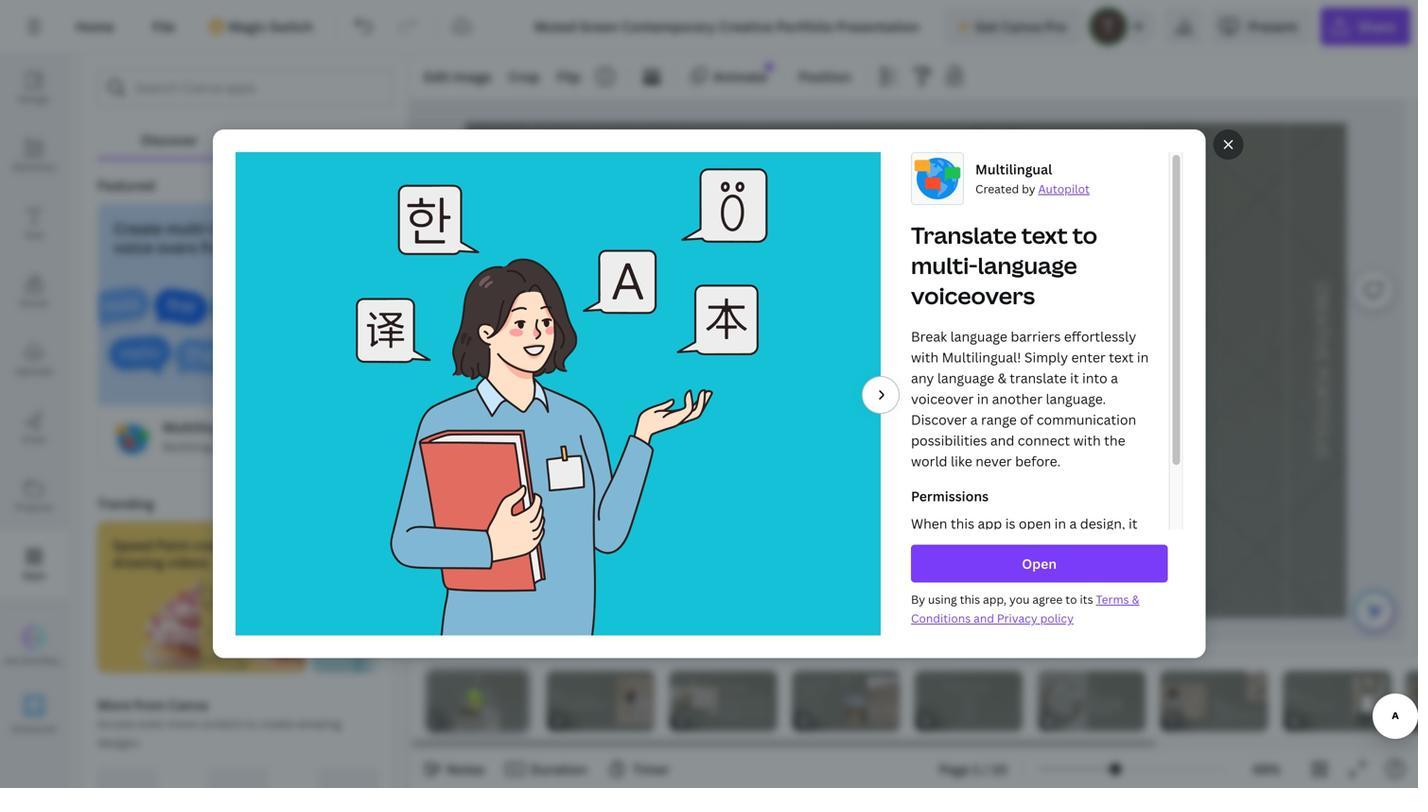 Task type: locate. For each thing, give the bounding box(es) containing it.
trending
[[97, 495, 154, 513]]

create inside create multi-language voice overs from text
[[114, 219, 163, 239]]

Design title text field
[[519, 8, 936, 45]]

0 horizontal spatial overs
[[157, 237, 197, 258]]

projects
[[15, 501, 53, 514]]

1 vertical spatial from
[[134, 697, 165, 715]]

0 vertical spatial to
[[1072, 220, 1097, 251]]

0 vertical spatial overs
[[157, 237, 197, 258]]

in
[[1137, 349, 1149, 367], [977, 390, 989, 408], [1054, 515, 1066, 533]]

0 vertical spatial discover
[[141, 131, 198, 149]]

1 vertical spatial &
[[1132, 592, 1139, 608]]

design
[[18, 93, 50, 105]]

o up 'f' on the bottom right of the page
[[1311, 377, 1332, 390]]

it
[[1070, 370, 1079, 388], [1128, 515, 1137, 533]]

in up range
[[977, 390, 989, 408]]

0 horizontal spatial it
[[1070, 370, 1079, 388]]

this left the app,
[[960, 592, 980, 608]]

discover up featured
[[141, 131, 198, 149]]

1 vertical spatial multilingual image
[[114, 421, 151, 459]]

design,
[[1080, 515, 1125, 533]]

1 horizontal spatial it
[[1128, 515, 1137, 533]]

2 vertical spatial multilingual
[[163, 439, 227, 455]]

text
[[24, 229, 44, 242]]

1 vertical spatial it
[[1128, 515, 1137, 533]]

o down l
[[1311, 446, 1332, 459]]

1 vertical spatial and
[[973, 611, 994, 627]]

overs inside create multi-language voice overs from text
[[157, 237, 197, 258]]

its
[[1080, 592, 1093, 608]]

l
[[1311, 433, 1332, 441]]

page 1 image
[[424, 672, 531, 732]]

create left the dynamic
[[328, 537, 371, 555]]

a
[[1311, 315, 1332, 326], [1111, 370, 1118, 388], [970, 411, 978, 429], [1069, 515, 1077, 533]]

a right into
[[1111, 370, 1118, 388]]

o down p
[[1311, 420, 1332, 433]]

0 vertical spatial r
[[1311, 295, 1332, 305]]

1 vertical spatial create
[[328, 537, 371, 555]]

canva inside more from canva access even more content to create amazing designs
[[168, 697, 208, 715]]

design button
[[0, 54, 68, 122]]

discover
[[141, 131, 198, 149], [911, 411, 967, 429]]

overs
[[157, 237, 197, 258], [262, 439, 292, 455]]

it inside permissions when this app is open in a design, it can:
[[1128, 515, 1137, 533]]

1 horizontal spatial create
[[328, 537, 371, 555]]

1 horizontal spatial with
[[911, 349, 938, 367]]

1 vertical spatial this
[[960, 592, 980, 608]]

to left create
[[245, 717, 256, 732]]

watermarks
[[918, 279, 978, 293]]

2 horizontal spatial in
[[1137, 349, 1149, 367]]

more from canva element
[[97, 768, 378, 789]]

get canva pro button
[[944, 8, 1082, 45]]

multilingual created by autopilot
[[975, 161, 1090, 197]]

the
[[1104, 432, 1125, 450]]

0 vertical spatial multilingual image
[[98, 272, 348, 406]]

0 horizontal spatial create
[[114, 219, 163, 239]]

content
[[199, 717, 242, 732]]

it left into
[[1070, 370, 1079, 388]]

elements
[[13, 161, 56, 174]]

i
[[1311, 337, 1332, 341], [1311, 441, 1332, 446]]

r
[[1311, 295, 1332, 305], [1311, 390, 1332, 400]]

switch
[[269, 18, 313, 35]]

1 vertical spatial canva
[[168, 697, 208, 715]]

0 vertical spatial &
[[997, 370, 1006, 388]]

terms & conditions and privacy policy link
[[911, 592, 1139, 627]]

1 horizontal spatial &
[[1132, 592, 1139, 608]]

0 vertical spatial o
[[1311, 377, 1332, 390]]

0 horizontal spatial &
[[997, 370, 1006, 388]]

you
[[1009, 592, 1030, 608]]

text inside create multi-language voice overs from text
[[240, 237, 269, 258]]

10
[[992, 761, 1008, 779]]

0 vertical spatial i
[[1311, 337, 1332, 341]]

multilingual inside 'multilingual created by autopilot'
[[975, 161, 1052, 179]]

and down range
[[990, 432, 1014, 450]]

translate text to multi-language voiceovers
[[911, 220, 1097, 311]]

1 horizontal spatial text
[[1021, 220, 1068, 251]]

0 vertical spatial in
[[1137, 349, 1149, 367]]

terms & conditions and privacy policy
[[911, 592, 1139, 627]]

privacy
[[997, 611, 1037, 627]]

t up l
[[1311, 400, 1332, 410]]

cute turtle dabbing cartoon vector illustration image
[[822, 272, 991, 470]]

timer
[[633, 761, 670, 779]]

hand drawn fireworks image
[[884, 173, 929, 218]]

create for palettes
[[328, 537, 371, 555]]

featured
[[97, 176, 155, 194]]

canva left pro
[[1001, 18, 1041, 35]]

brand button
[[0, 258, 68, 326]]

creative
[[488, 380, 508, 460]]

1 vertical spatial to
[[1065, 592, 1077, 608]]

1 horizontal spatial overs
[[262, 439, 292, 455]]

2 r from the top
[[1311, 390, 1332, 400]]

0 vertical spatial e
[[1311, 305, 1332, 315]]

to inside translate text to multi-language voiceovers
[[1072, 220, 1097, 251]]

equations (beta) image
[[365, 272, 615, 406]]

canva inside "button"
[[1001, 18, 1041, 35]]

0 vertical spatial t
[[1311, 326, 1332, 337]]

0 horizontal spatial with
[[384, 554, 412, 572]]

e up p
[[1311, 352, 1332, 363]]

0 vertical spatial it
[[1070, 370, 1079, 388]]

amazing
[[297, 717, 341, 732]]

2 vertical spatial to
[[245, 717, 256, 732]]

text inside translate text to multi-language voiceovers
[[1021, 220, 1068, 251]]

discover down 'voiceover'
[[911, 411, 967, 429]]

voice inside create multi-language voice overs from text
[[114, 237, 153, 258]]

1 vertical spatial multilingual
[[163, 419, 240, 437]]

and down the app,
[[973, 611, 994, 627]]

0 vertical spatial with
[[911, 349, 938, 367]]

your apps
[[285, 131, 349, 149]]

speed
[[244, 537, 283, 555]]

speed
[[113, 537, 153, 555]]

0 horizontal spatial voice
[[114, 237, 153, 258]]

1 horizontal spatial multi-
[[911, 250, 978, 281]]

duration button
[[500, 755, 595, 785]]

1 vertical spatial overs
[[262, 439, 292, 455]]

language.
[[1046, 390, 1106, 408]]

2 vertical spatial o
[[1311, 446, 1332, 459]]

& right terms
[[1132, 592, 1139, 608]]

0 vertical spatial create
[[114, 219, 163, 239]]

1 horizontal spatial in
[[1054, 515, 1066, 533]]

policy
[[1040, 611, 1073, 627]]

in right open
[[1054, 515, 1066, 533]]

home link
[[61, 8, 129, 45]]

1 horizontal spatial canva
[[1001, 18, 1041, 35]]

2 horizontal spatial text
[[1109, 349, 1134, 367]]

1 vertical spatial voice
[[230, 439, 259, 455]]

multilingual image
[[98, 272, 348, 406], [114, 421, 151, 459]]

with for create dynamic color palettes with shade
[[384, 554, 412, 572]]

with up any
[[911, 349, 938, 367]]

in right "enter"
[[1137, 349, 1149, 367]]

with down communication at the bottom right of page
[[1073, 432, 1101, 450]]

your
[[285, 131, 315, 149]]

1 vertical spatial in
[[977, 390, 989, 408]]

& inside break language barriers effortlessly with multilingual! simply enter text in any language & translate it into a voiceover in another language. discover a range of communication possibilities and connect with the world like never before.
[[997, 370, 1006, 388]]

before.
[[1015, 453, 1060, 471]]

r up 'f' on the bottom right of the page
[[1311, 390, 1332, 400]]

side panel tab list
[[0, 54, 91, 750]]

using
[[928, 592, 957, 608]]

olivia
[[777, 246, 1033, 350]]

this for app,
[[960, 592, 980, 608]]

to down autopilot link
[[1072, 220, 1097, 251]]

0 vertical spatial voice
[[114, 237, 153, 258]]

0 horizontal spatial multi-
[[166, 219, 211, 239]]

1 vertical spatial multi-
[[911, 250, 978, 281]]

to left its
[[1065, 592, 1077, 608]]

3 o from the top
[[1311, 446, 1332, 459]]

1 r from the top
[[1311, 295, 1332, 305]]

1 vertical spatial r
[[1311, 390, 1332, 400]]

0 horizontal spatial canva
[[168, 697, 208, 715]]

1 vertical spatial e
[[1311, 352, 1332, 363]]

0 vertical spatial multi-
[[166, 219, 211, 239]]

communication
[[1036, 411, 1136, 429]]

canva
[[1001, 18, 1041, 35], [168, 697, 208, 715]]

1 vertical spatial t
[[1311, 400, 1332, 410]]

o
[[1311, 377, 1332, 390], [1311, 420, 1332, 433], [1311, 446, 1332, 459]]

t up v
[[1311, 326, 1332, 337]]

conditions
[[911, 611, 971, 627]]

1 vertical spatial discover
[[911, 411, 967, 429]]

2 horizontal spatial with
[[1073, 432, 1101, 450]]

with inside the create dynamic color palettes with shade
[[384, 554, 412, 572]]

0 horizontal spatial text
[[240, 237, 269, 258]]

& up another
[[997, 370, 1006, 388]]

create inside the create dynamic color palettes with shade
[[328, 537, 371, 555]]

& inside terms & conditions and privacy policy
[[1132, 592, 1139, 608]]

like
[[951, 453, 972, 471]]

a left "design,"
[[1069, 515, 1077, 533]]

to
[[1072, 220, 1097, 251], [1065, 592, 1077, 608], [245, 717, 256, 732]]

effortlessly
[[1064, 328, 1136, 346]]

created
[[975, 181, 1019, 197]]

1 horizontal spatial discover
[[911, 411, 967, 429]]

2 vertical spatial in
[[1054, 515, 1066, 533]]

by
[[1022, 181, 1035, 197]]

2 vertical spatial with
[[384, 554, 412, 572]]

portfolio
[[488, 284, 508, 376]]

never
[[975, 453, 1012, 471]]

with
[[911, 349, 938, 367], [1073, 432, 1101, 450], [384, 554, 412, 572]]

it right "design,"
[[1128, 515, 1137, 533]]

t
[[1311, 326, 1332, 337], [1311, 400, 1332, 410]]

2 o from the top
[[1311, 420, 1332, 433]]

c r e a t i v e p o r t f o l i o
[[1311, 283, 1332, 459]]

magic
[[228, 18, 266, 35]]

i up p
[[1311, 337, 1332, 341]]

e down c
[[1311, 305, 1332, 315]]

0 vertical spatial this
[[951, 515, 974, 533]]

1 horizontal spatial voice
[[230, 439, 259, 455]]

notes button
[[416, 755, 492, 785]]

1 vertical spatial o
[[1311, 420, 1332, 433]]

0 vertical spatial canva
[[1001, 18, 1041, 35]]

0 vertical spatial from
[[201, 237, 236, 258]]

r up v
[[1311, 295, 1332, 305]]

get canva pro
[[975, 18, 1067, 35]]

creates
[[193, 537, 240, 555]]

draw
[[22, 433, 46, 446]]

canva up more
[[168, 697, 208, 715]]

voice
[[114, 237, 153, 258], [230, 439, 259, 455]]

i down 'f' on the bottom right of the page
[[1311, 441, 1332, 446]]

0 vertical spatial and
[[990, 432, 1014, 450]]

language
[[211, 219, 277, 239], [978, 250, 1077, 281], [950, 328, 1007, 346], [937, 370, 994, 388]]

permissions
[[911, 488, 989, 506]]

enter
[[1071, 349, 1105, 367]]

1 horizontal spatial from
[[201, 237, 236, 258]]

0 horizontal spatial discover
[[141, 131, 198, 149]]

Page title text field
[[446, 713, 453, 732]]

by
[[911, 592, 925, 608]]

1 t from the top
[[1311, 326, 1332, 337]]

remove watermarks
[[875, 279, 978, 293]]

Search Canva apps search field
[[135, 70, 355, 106]]

language inside translate text to multi-language voiceovers
[[978, 250, 1077, 281]]

1 vertical spatial i
[[1311, 441, 1332, 446]]

0 horizontal spatial from
[[134, 697, 165, 715]]

this left "app"
[[951, 515, 974, 533]]

this
[[951, 515, 974, 533], [960, 592, 980, 608]]

multi-
[[166, 219, 211, 239], [911, 250, 978, 281]]

this for app
[[951, 515, 974, 533]]

with left shade
[[384, 554, 412, 572]]

timer button
[[602, 755, 677, 785]]

this inside permissions when this app is open in a design, it can:
[[951, 515, 974, 533]]

create down featured
[[114, 219, 163, 239]]

0 vertical spatial multilingual
[[975, 161, 1052, 179]]



Task type: describe. For each thing, give the bounding box(es) containing it.
with for break language barriers effortlessly with multilingual! simply enter text in any language & translate it into a voiceover in another language. discover a range of communication possibilities and connect with the world like never before.
[[911, 349, 938, 367]]

possibilities
[[911, 432, 987, 450]]

another
[[992, 390, 1042, 408]]

ai
[[81, 655, 91, 668]]

multilingual multilingual voice overs
[[163, 419, 292, 455]]

multilingual for multilingual multilingual voice overs
[[163, 419, 240, 437]]

2 t from the top
[[1311, 400, 1332, 410]]

voice inside multilingual multilingual voice overs
[[230, 439, 259, 455]]

barriers
[[1010, 328, 1061, 346]]

open
[[1022, 556, 1057, 574]]

magic switch button
[[198, 8, 328, 45]]

more
[[97, 697, 131, 715]]

resume
[[42, 655, 79, 668]]

1 o from the top
[[1311, 377, 1332, 390]]

1
[[973, 761, 980, 779]]

from inside more from canva access even more content to create amazing designs
[[134, 697, 165, 715]]

designs
[[97, 735, 139, 751]]

by using this app, you agree to its
[[911, 592, 1096, 608]]

voiceover
[[11, 723, 57, 736]]

color
[[433, 537, 466, 555]]

page
[[939, 761, 970, 779]]

from inside create multi-language voice overs from text
[[201, 237, 236, 258]]

videos
[[167, 554, 209, 572]]

a inside permissions when this app is open in a design, it can:
[[1069, 515, 1077, 533]]

pro
[[1044, 18, 1067, 35]]

text inside break language barriers effortlessly with multilingual! simply enter text in any language & translate it into a voiceover in another language. discover a range of communication possibilities and connect with the world like never before.
[[1109, 349, 1134, 367]]

shade
[[416, 554, 456, 572]]

home
[[76, 18, 114, 35]]

voiceover button
[[0, 682, 68, 750]]

uploads
[[15, 365, 53, 378]]

discover inside button
[[141, 131, 198, 149]]

terms
[[1096, 592, 1129, 608]]

more from canva access even more content to create amazing designs
[[97, 697, 341, 751]]

get
[[975, 18, 998, 35]]

2 e from the top
[[1311, 352, 1332, 363]]

v
[[1311, 341, 1332, 352]]

create dynamic color palettes with shade
[[328, 537, 466, 572]]

job and resume ai button
[[0, 614, 91, 682]]

and inside terms & conditions and privacy policy
[[973, 611, 994, 627]]

connect
[[1018, 432, 1070, 450]]

apps
[[318, 131, 349, 149]]

autopilot link
[[1038, 181, 1090, 197]]

when
[[911, 515, 947, 533]]

remove watermarks button
[[869, 279, 983, 293]]

and
[[22, 655, 40, 668]]

1 vertical spatial with
[[1073, 432, 1101, 450]]

create
[[259, 717, 294, 732]]

1 i from the top
[[1311, 337, 1332, 341]]

2 i from the top
[[1311, 441, 1332, 446]]

into
[[1082, 370, 1107, 388]]

c
[[1311, 283, 1332, 295]]

elements button
[[0, 122, 68, 190]]

create multi-language voice overs from text
[[114, 219, 277, 258]]

main menu bar
[[0, 0, 1418, 54]]

can:
[[911, 536, 937, 554]]

app,
[[983, 592, 1006, 608]]

multilingual!
[[942, 349, 1021, 367]]

a picture of a dog's face vertically divided into two parts. face's left side is blurry and right side is clear. image
[[313, 579, 521, 673]]

your apps button
[[241, 107, 393, 158]]

is
[[1005, 515, 1015, 533]]

text button
[[0, 190, 68, 258]]

it inside break language barriers effortlessly with multilingual! simply enter text in any language & translate it into a voiceover in another language. discover a range of communication possibilities and connect with the world like never before.
[[1070, 370, 1079, 388]]

magic switch
[[228, 18, 313, 35]]

open button
[[911, 546, 1168, 583]]

range
[[981, 411, 1017, 429]]

multi- inside translate text to multi-language voiceovers
[[911, 250, 978, 281]]

open
[[1019, 515, 1051, 533]]

duration
[[530, 761, 587, 779]]

permissions when this app is open in a design, it can:
[[911, 488, 1137, 554]]

language inside create multi-language voice overs from text
[[211, 219, 277, 239]]

wilson
[[751, 322, 1059, 426]]

multi- inside create multi-language voice overs from text
[[166, 219, 211, 239]]

translate
[[1010, 370, 1067, 388]]

any
[[911, 370, 934, 388]]

apps
[[22, 569, 46, 582]]

voiceovers
[[911, 281, 1035, 311]]

paint
[[156, 537, 190, 555]]

drawing
[[113, 554, 164, 572]]

hide image
[[408, 376, 420, 467]]

of
[[1020, 411, 1033, 429]]

flip button
[[549, 61, 588, 92]]

/
[[983, 761, 988, 779]]

job and resume ai
[[2, 655, 91, 668]]

page 1 / 10 button
[[931, 755, 1015, 785]]

in inside permissions when this app is open in a design, it can:
[[1054, 515, 1066, 533]]

projects button
[[0, 463, 68, 531]]

a snapshot of image-to-speed-drawing video conversion. a hand is coloring in the right half of a the image of a cupcake while the left half is already colored. image
[[97, 579, 306, 670]]

create for voice
[[114, 219, 163, 239]]

and inside break language barriers effortlessly with multilingual! simply enter text in any language & translate it into a voiceover in another language. discover a range of communication possibilities and connect with the world like never before.
[[990, 432, 1014, 450]]

discover inside break language barriers effortlessly with multilingual! simply enter text in any language & translate it into a voiceover in another language. discover a range of communication possibilities and connect with the world like never before.
[[911, 411, 967, 429]]

1 e from the top
[[1311, 305, 1332, 315]]

page 1 / 10
[[939, 761, 1008, 779]]

break language barriers effortlessly with multilingual! simply enter text in any language & translate it into a voiceover in another language. discover a range of communication possibilities and connect with the world like never before.
[[911, 328, 1149, 471]]

remove
[[875, 279, 916, 293]]

canva assistant image
[[1363, 601, 1386, 623]]

uploads button
[[0, 326, 68, 394]]

a left range
[[970, 411, 978, 429]]

overs inside multilingual multilingual voice overs
[[262, 439, 292, 455]]

multilingual for multilingual created by autopilot
[[975, 161, 1052, 179]]

0 horizontal spatial in
[[977, 390, 989, 408]]

world
[[911, 453, 947, 471]]

more
[[167, 717, 196, 732]]

p
[[1311, 367, 1332, 377]]

to inside more from canva access even more content to create amazing designs
[[245, 717, 256, 732]]

creative portfolio
[[488, 284, 508, 460]]

voiceover
[[911, 390, 974, 408]]

a up v
[[1311, 315, 1332, 326]]

flip
[[557, 68, 581, 86]]



Task type: vqa. For each thing, say whether or not it's contained in the screenshot.
Like
yes



